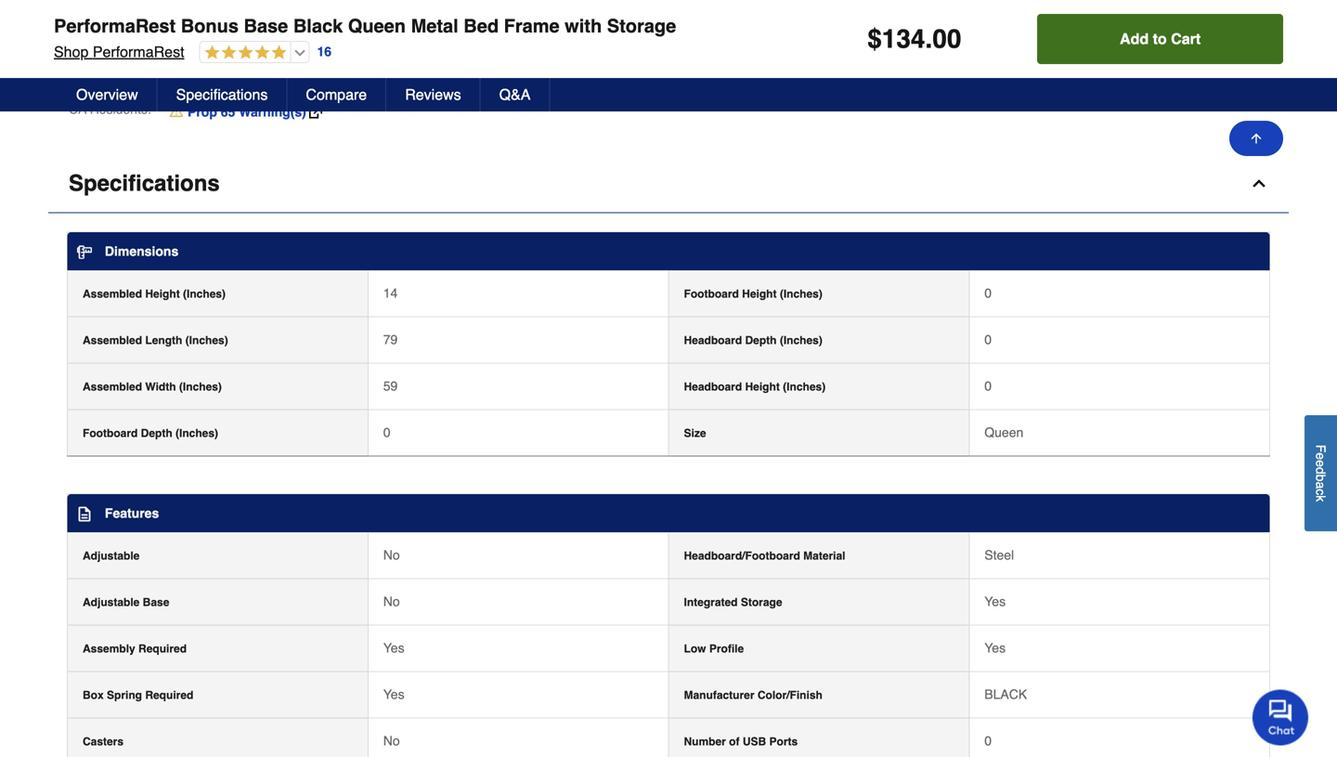 Task type: describe. For each thing, give the bounding box(es) containing it.
14
[[383, 286, 398, 300]]

dimensions
[[105, 244, 179, 259]]

00
[[933, 24, 962, 54]]

prop 65 warning(s)
[[188, 104, 306, 119]]

1 vertical spatial bed
[[222, 44, 246, 59]]

1200
[[264, 8, 293, 23]]

no for 0
[[383, 733, 400, 748]]

assembled width (inches)
[[83, 380, 222, 393]]

twin/double:
[[185, 8, 260, 23]]

casters
[[83, 735, 124, 748]]

footboard height (inches)
[[684, 287, 823, 300]]

cart
[[1172, 30, 1201, 47]]

1 horizontal spatial black
[[293, 15, 343, 37]]

arrow up image
[[1250, 131, 1264, 146]]

lbs
[[429, 8, 445, 23]]

f e e d b a c k
[[1314, 445, 1329, 502]]

65
[[221, 104, 235, 119]]

anodized
[[197, 26, 251, 41]]

fits
[[84, 62, 105, 77]]

number
[[684, 735, 726, 748]]

b
[[1314, 474, 1329, 481]]

a inside weight capacity: twin/double: 1200 lbs, king/queen: 2500 lbs finish: 100% black anodized steel eliminates the need for bed frame and box spring fits inside a traditional bed frame in place of slats
[[146, 62, 154, 77]]

c
[[1314, 489, 1329, 495]]

a inside 'button'
[[1314, 481, 1329, 489]]

specifications for the bottommost specifications button
[[69, 170, 220, 196]]

(inches) for footboard depth (inches)
[[176, 427, 218, 440]]

1 e from the top
[[1314, 452, 1329, 460]]

2500
[[396, 8, 425, 23]]

for
[[204, 44, 219, 59]]

1 vertical spatial specifications button
[[48, 155, 1289, 213]]

adjustable base
[[83, 596, 169, 609]]

16
[[317, 44, 332, 59]]

performarest bonus base black queen metal bed frame with storage
[[54, 15, 677, 37]]

0 for no
[[985, 733, 992, 748]]

manufacturer
[[684, 689, 755, 702]]

prop 65 warning(s) link
[[170, 103, 322, 121]]

(inches) for assembled length (inches)
[[186, 334, 228, 347]]

f e e d b a c k button
[[1305, 415, 1338, 531]]

traditional
[[157, 62, 217, 77]]

inside
[[108, 62, 143, 77]]

1 vertical spatial performarest
[[93, 43, 184, 60]]

warning(s)
[[239, 104, 306, 119]]

profile
[[710, 642, 744, 655]]

spring inside weight capacity: twin/double: 1200 lbs, king/queen: 2500 lbs finish: 100% black anodized steel eliminates the need for bed frame and box spring fits inside a traditional bed frame in place of slats
[[342, 44, 379, 59]]

reviews button
[[387, 78, 481, 111]]

headboard for 59
[[684, 380, 742, 393]]

assembled length (inches)
[[83, 334, 228, 347]]

134
[[882, 24, 926, 54]]

headboard depth (inches)
[[684, 334, 823, 347]]

2 e from the top
[[1314, 460, 1329, 467]]

low profile
[[684, 642, 744, 655]]

0 vertical spatial performarest
[[54, 15, 176, 37]]

integrated storage
[[684, 596, 783, 609]]

low
[[684, 642, 707, 655]]

overview
[[76, 86, 138, 103]]

$ 134 . 00
[[868, 24, 962, 54]]

eliminates
[[84, 44, 144, 59]]

color/finish
[[758, 689, 823, 702]]

assembled for 14
[[83, 287, 142, 300]]

0 for 14
[[985, 286, 992, 300]]

compare
[[306, 86, 367, 103]]

d
[[1314, 467, 1329, 474]]

no for steel
[[383, 548, 400, 562]]

integrated
[[684, 596, 738, 609]]

adjustable for adjustable base
[[83, 596, 140, 609]]

0 horizontal spatial queen
[[348, 15, 406, 37]]

and
[[290, 44, 312, 59]]

chat invite button image
[[1253, 689, 1310, 746]]

headboard/footboard
[[684, 549, 801, 562]]

the
[[147, 44, 165, 59]]

slats
[[353, 62, 382, 77]]

need
[[169, 44, 200, 59]]

specifications for the topmost specifications button
[[176, 86, 268, 103]]

1 horizontal spatial storage
[[741, 596, 783, 609]]

usb
[[743, 735, 767, 748]]

100%
[[126, 26, 159, 41]]

footboard for footboard depth (inches)
[[83, 427, 138, 440]]

1 horizontal spatial queen
[[985, 425, 1024, 440]]

with
[[565, 15, 602, 37]]

features
[[105, 506, 159, 521]]

59
[[383, 378, 398, 393]]

ca residents:
[[69, 102, 151, 116]]

box spring required
[[83, 689, 194, 702]]

length
[[145, 334, 182, 347]]

0 vertical spatial specifications button
[[158, 78, 287, 111]]

lbs,
[[296, 8, 317, 23]]

footboard for footboard height (inches)
[[684, 287, 739, 300]]

height for 14
[[742, 287, 777, 300]]

headboard/footboard material
[[684, 549, 846, 562]]

.
[[926, 24, 933, 54]]

of inside weight capacity: twin/double: 1200 lbs, king/queen: 2500 lbs finish: 100% black anodized steel eliminates the need for bed frame and box spring fits inside a traditional bed frame in place of slats
[[339, 62, 350, 77]]

width
[[145, 380, 176, 393]]

weight capacity: twin/double: 1200 lbs, king/queen: 2500 lbs finish: 100% black anodized steel eliminates the need for bed frame and box spring fits inside a traditional bed frame in place of slats
[[84, 8, 445, 77]]

compare button
[[287, 78, 387, 111]]

weight
[[84, 8, 124, 23]]

prop
[[188, 104, 217, 119]]

0 vertical spatial required
[[138, 642, 187, 655]]



Task type: vqa. For each thing, say whether or not it's contained in the screenshot.
Slats
yes



Task type: locate. For each thing, give the bounding box(es) containing it.
base up assembly required
[[143, 596, 169, 609]]

depth for headboard
[[746, 334, 777, 347]]

storage down headboard/footboard material
[[741, 596, 783, 609]]

1 vertical spatial required
[[145, 689, 194, 702]]

of left usb at the right bottom of page
[[729, 735, 740, 748]]

headboard for 79
[[684, 334, 742, 347]]

k
[[1314, 495, 1329, 502]]

1 vertical spatial base
[[143, 596, 169, 609]]

e
[[1314, 452, 1329, 460], [1314, 460, 1329, 467]]

required up box spring required
[[138, 642, 187, 655]]

black inside weight capacity: twin/double: 1200 lbs, king/queen: 2500 lbs finish: 100% black anodized steel eliminates the need for bed frame and box spring fits inside a traditional bed frame in place of slats
[[162, 26, 194, 41]]

1 horizontal spatial depth
[[746, 334, 777, 347]]

headboard height (inches)
[[684, 380, 826, 393]]

residents:
[[90, 102, 151, 116]]

a down the
[[146, 62, 154, 77]]

black up need
[[162, 26, 194, 41]]

2 vertical spatial frame
[[248, 62, 285, 77]]

bonus
[[181, 15, 239, 37]]

(inches) down width
[[176, 427, 218, 440]]

frame
[[504, 15, 560, 37], [249, 44, 287, 59], [248, 62, 285, 77]]

depth for footboard
[[141, 427, 172, 440]]

of left the slats
[[339, 62, 350, 77]]

storage right "with"
[[607, 15, 677, 37]]

height down headboard depth (inches)
[[746, 380, 780, 393]]

0 horizontal spatial depth
[[141, 427, 172, 440]]

0 vertical spatial headboard
[[684, 334, 742, 347]]

0 horizontal spatial footboard
[[83, 427, 138, 440]]

assembled down 'dimensions' icon
[[83, 287, 142, 300]]

base up 4.9 stars image on the left
[[244, 15, 288, 37]]

1 horizontal spatial steel
[[985, 548, 1015, 562]]

2 vertical spatial bed
[[221, 62, 244, 77]]

2 no from the top
[[383, 594, 400, 609]]

adjustable for adjustable
[[83, 549, 140, 562]]

specifications up dimensions
[[69, 170, 220, 196]]

(inches) for assembled width (inches)
[[179, 380, 222, 393]]

0 vertical spatial adjustable
[[83, 549, 140, 562]]

0 horizontal spatial box
[[83, 689, 104, 702]]

assembled for 79
[[83, 334, 142, 347]]

manufacturer color/finish
[[684, 689, 823, 702]]

q&a button
[[481, 78, 550, 111]]

black up 16
[[293, 15, 343, 37]]

assembled
[[83, 287, 142, 300], [83, 334, 142, 347], [83, 380, 142, 393]]

0 vertical spatial frame
[[504, 15, 560, 37]]

assembled left width
[[83, 380, 142, 393]]

notes image
[[77, 507, 92, 522]]

1 vertical spatial queen
[[985, 425, 1024, 440]]

height for 59
[[746, 380, 780, 393]]

performarest
[[54, 15, 176, 37], [93, 43, 184, 60]]

0 vertical spatial bed
[[464, 15, 499, 37]]

79
[[383, 332, 398, 347]]

height up headboard depth (inches)
[[742, 287, 777, 300]]

assembly
[[83, 642, 135, 655]]

1 vertical spatial frame
[[249, 44, 287, 59]]

assembly required
[[83, 642, 187, 655]]

1 horizontal spatial a
[[1314, 481, 1329, 489]]

headboard down "footboard height (inches)"
[[684, 334, 742, 347]]

0 vertical spatial no
[[383, 548, 400, 562]]

0 horizontal spatial a
[[146, 62, 154, 77]]

footboard up headboard depth (inches)
[[684, 287, 739, 300]]

1 vertical spatial assembled
[[83, 334, 142, 347]]

0 vertical spatial footboard
[[684, 287, 739, 300]]

1 vertical spatial specifications
[[69, 170, 220, 196]]

to
[[1153, 30, 1168, 47]]

2 vertical spatial no
[[383, 733, 400, 748]]

1 vertical spatial steel
[[985, 548, 1015, 562]]

e up d
[[1314, 452, 1329, 460]]

2 assembled from the top
[[83, 334, 142, 347]]

no for yes
[[383, 594, 400, 609]]

depth down width
[[141, 427, 172, 440]]

1 vertical spatial of
[[729, 735, 740, 748]]

(inches) for assembled height (inches)
[[183, 287, 226, 300]]

1 vertical spatial headboard
[[684, 380, 742, 393]]

required down assembly required
[[145, 689, 194, 702]]

add to cart
[[1120, 30, 1201, 47]]

1 horizontal spatial spring
[[342, 44, 379, 59]]

0 vertical spatial a
[[146, 62, 154, 77]]

0 vertical spatial steel
[[255, 26, 285, 41]]

0 horizontal spatial of
[[339, 62, 350, 77]]

(inches) for footboard height (inches)
[[780, 287, 823, 300]]

f
[[1314, 445, 1329, 452]]

bed down 4.9 stars image on the left
[[221, 62, 244, 77]]

1 assembled from the top
[[83, 287, 142, 300]]

footboard down assembled width (inches)
[[83, 427, 138, 440]]

spring
[[342, 44, 379, 59], [107, 689, 142, 702]]

3 assembled from the top
[[83, 380, 142, 393]]

assembled for 59
[[83, 380, 142, 393]]

material
[[804, 549, 846, 562]]

queen
[[348, 15, 406, 37], [985, 425, 1024, 440]]

1 adjustable from the top
[[83, 549, 140, 562]]

adjustable down "features"
[[83, 549, 140, 562]]

frame left in in the top left of the page
[[248, 62, 285, 77]]

1 vertical spatial box
[[83, 689, 104, 702]]

headboard up size
[[684, 380, 742, 393]]

capacity:
[[127, 8, 182, 23]]

1 vertical spatial adjustable
[[83, 596, 140, 609]]

specifications
[[176, 86, 268, 103], [69, 170, 220, 196]]

required
[[138, 642, 187, 655], [145, 689, 194, 702]]

specifications up the 65
[[176, 86, 268, 103]]

box up casters
[[83, 689, 104, 702]]

3 no from the top
[[383, 733, 400, 748]]

1 horizontal spatial box
[[316, 44, 338, 59]]

spring up the slats
[[342, 44, 379, 59]]

0 vertical spatial depth
[[746, 334, 777, 347]]

(inches) up headboard height (inches)
[[780, 334, 823, 347]]

1 vertical spatial a
[[1314, 481, 1329, 489]]

0 vertical spatial of
[[339, 62, 350, 77]]

dimensions image
[[77, 245, 92, 260]]

overview button
[[58, 78, 158, 111]]

1 headboard from the top
[[684, 334, 742, 347]]

0 vertical spatial base
[[244, 15, 288, 37]]

1 no from the top
[[383, 548, 400, 562]]

0
[[985, 286, 992, 300], [985, 332, 992, 347], [985, 378, 992, 393], [383, 425, 391, 440], [985, 733, 992, 748]]

chevron up image
[[1250, 174, 1269, 193]]

ca
[[69, 102, 86, 116]]

adjustable up the assembly
[[83, 596, 140, 609]]

box
[[316, 44, 338, 59], [83, 689, 104, 702]]

2 headboard from the top
[[684, 380, 742, 393]]

a up k
[[1314, 481, 1329, 489]]

footboard
[[684, 287, 739, 300], [83, 427, 138, 440]]

(inches) down headboard depth (inches)
[[783, 380, 826, 393]]

king/queen:
[[320, 8, 393, 23]]

1 vertical spatial footboard
[[83, 427, 138, 440]]

black
[[985, 687, 1028, 702]]

1 vertical spatial depth
[[141, 427, 172, 440]]

2 adjustable from the top
[[83, 596, 140, 609]]

add to cart button
[[1038, 14, 1284, 64]]

1 vertical spatial spring
[[107, 689, 142, 702]]

link icon image
[[309, 105, 322, 118]]

box inside weight capacity: twin/double: 1200 lbs, king/queen: 2500 lbs finish: 100% black anodized steel eliminates the need for bed frame and box spring fits inside a traditional bed frame in place of slats
[[316, 44, 338, 59]]

add
[[1120, 30, 1149, 47]]

0 horizontal spatial steel
[[255, 26, 285, 41]]

(inches) right width
[[179, 380, 222, 393]]

no
[[383, 548, 400, 562], [383, 594, 400, 609], [383, 733, 400, 748]]

footboard depth (inches)
[[83, 427, 218, 440]]

depth up headboard height (inches)
[[746, 334, 777, 347]]

box up place
[[316, 44, 338, 59]]

(inches) for headboard depth (inches)
[[780, 334, 823, 347]]

frame left and
[[249, 44, 287, 59]]

height up length
[[145, 287, 180, 300]]

metal
[[411, 15, 459, 37]]

place
[[303, 62, 335, 77]]

0 for 79
[[985, 332, 992, 347]]

in
[[289, 62, 299, 77]]

1 horizontal spatial footboard
[[684, 287, 739, 300]]

bed right the lbs
[[464, 15, 499, 37]]

depth
[[746, 334, 777, 347], [141, 427, 172, 440]]

adjustable
[[83, 549, 140, 562], [83, 596, 140, 609]]

reviews
[[405, 86, 461, 103]]

1 horizontal spatial of
[[729, 735, 740, 748]]

0 vertical spatial assembled
[[83, 287, 142, 300]]

(inches) for headboard height (inches)
[[783, 380, 826, 393]]

steel
[[255, 26, 285, 41], [985, 548, 1015, 562]]

of
[[339, 62, 350, 77], [729, 735, 740, 748]]

bed down anodized
[[222, 44, 246, 59]]

1 vertical spatial storage
[[741, 596, 783, 609]]

shop
[[54, 43, 89, 60]]

0 vertical spatial box
[[316, 44, 338, 59]]

shop performarest
[[54, 43, 184, 60]]

(inches) up assembled length (inches)
[[183, 287, 226, 300]]

0 horizontal spatial spring
[[107, 689, 142, 702]]

0 vertical spatial spring
[[342, 44, 379, 59]]

bed
[[464, 15, 499, 37], [222, 44, 246, 59], [221, 62, 244, 77]]

0 vertical spatial queen
[[348, 15, 406, 37]]

performarest up eliminates
[[54, 15, 176, 37]]

0 vertical spatial specifications
[[176, 86, 268, 103]]

performarest down 100%
[[93, 43, 184, 60]]

frame left "with"
[[504, 15, 560, 37]]

0 for 59
[[985, 378, 992, 393]]

black
[[293, 15, 343, 37], [162, 26, 194, 41]]

ports
[[770, 735, 798, 748]]

specifications button
[[158, 78, 287, 111], [48, 155, 1289, 213]]

2 vertical spatial assembled
[[83, 380, 142, 393]]

0 vertical spatial storage
[[607, 15, 677, 37]]

warning image
[[170, 103, 183, 118]]

number of usb ports
[[684, 735, 798, 748]]

0 horizontal spatial base
[[143, 596, 169, 609]]

a
[[146, 62, 154, 77], [1314, 481, 1329, 489]]

steel inside weight capacity: twin/double: 1200 lbs, king/queen: 2500 lbs finish: 100% black anodized steel eliminates the need for bed frame and box spring fits inside a traditional bed frame in place of slats
[[255, 26, 285, 41]]

(inches) right length
[[186, 334, 228, 347]]

e up b
[[1314, 460, 1329, 467]]

assembled height (inches)
[[83, 287, 226, 300]]

$
[[868, 24, 882, 54]]

storage
[[607, 15, 677, 37], [741, 596, 783, 609]]

spring down assembly required
[[107, 689, 142, 702]]

finish:
[[84, 26, 122, 41]]

base
[[244, 15, 288, 37], [143, 596, 169, 609]]

q&a
[[500, 86, 531, 103]]

0 horizontal spatial storage
[[607, 15, 677, 37]]

1 vertical spatial no
[[383, 594, 400, 609]]

size
[[684, 427, 707, 440]]

height
[[145, 287, 180, 300], [742, 287, 777, 300], [746, 380, 780, 393]]

1 horizontal spatial base
[[244, 15, 288, 37]]

0 horizontal spatial black
[[162, 26, 194, 41]]

assembled left length
[[83, 334, 142, 347]]

(inches) up headboard depth (inches)
[[780, 287, 823, 300]]

4.9 stars image
[[200, 45, 287, 62]]

yes
[[985, 594, 1006, 609], [383, 640, 405, 655], [985, 640, 1006, 655], [383, 687, 405, 702]]



